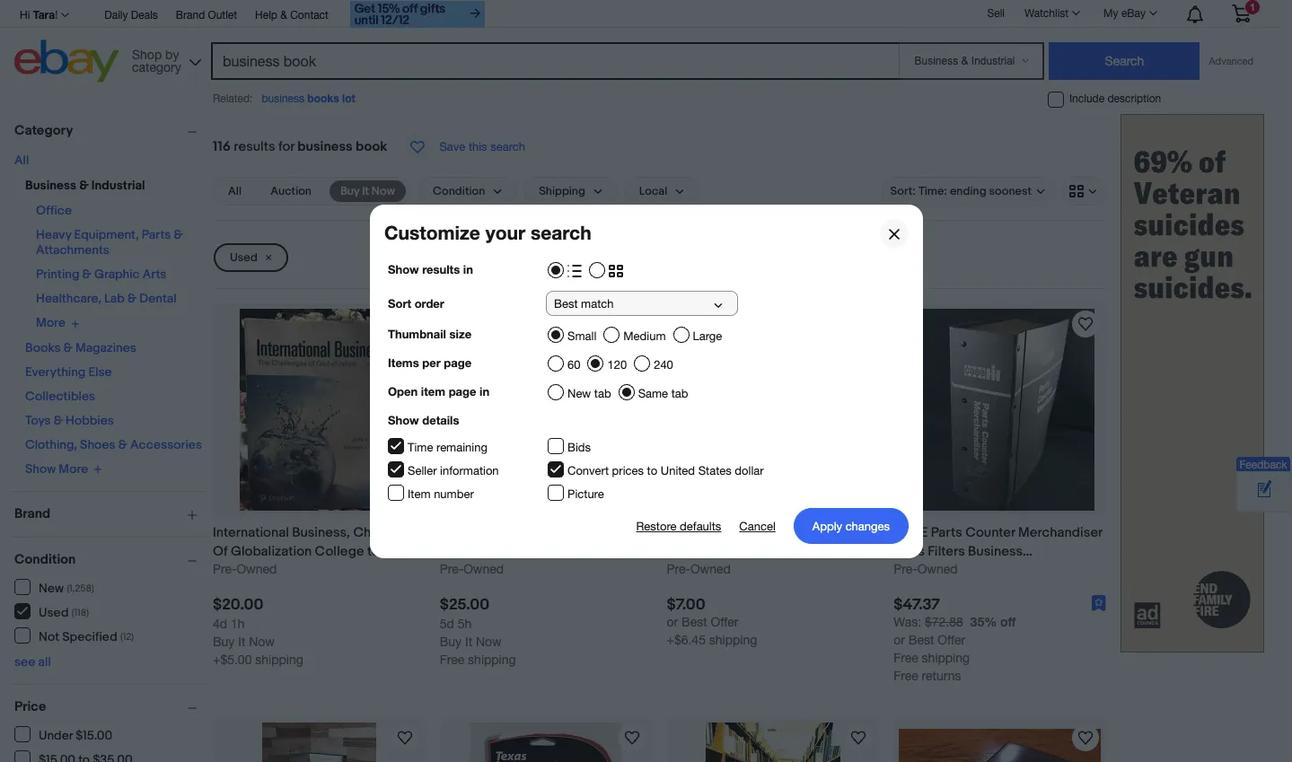 Task type: describe. For each thing, give the bounding box(es) containing it.
cancel button
[[739, 508, 775, 544]]

else
[[88, 364, 112, 379]]

all
[[38, 655, 51, 670]]

united business service personal record book image
[[470, 309, 622, 511]]

now inside text field
[[372, 184, 395, 198]]

thumbnail size
[[387, 326, 471, 341]]

large
[[692, 329, 722, 343]]

item
[[407, 487, 430, 501]]

calling
[[740, 524, 783, 541]]

lot
[[342, 92, 355, 105]]

prices
[[612, 464, 643, 477]]

business or calling card book for 160 cards- pre-own- condition good
[[667, 524, 871, 579]]

college
[[315, 543, 364, 560]]

international
[[213, 524, 289, 541]]

offer inside $7.00 or best offer +$6.45 shipping
[[711, 615, 738, 629]]

per
[[422, 355, 440, 370]]

shipping inside $20.00 4d 1h buy it now +$5.00 shipping
[[255, 653, 303, 667]]

open item page in
[[387, 384, 489, 398]]

watch rubbermaid rolodex desktop business card / address book / contact file organizer image
[[1075, 727, 1096, 749]]

feedback
[[1240, 459, 1287, 472]]

it inside text field
[[362, 184, 369, 198]]

collectibles link
[[25, 388, 95, 404]]

items per page
[[387, 355, 471, 370]]

advanced link
[[1200, 43, 1263, 79]]

restore defaults
[[636, 519, 721, 532]]

rubbermaid rolodex desktop business card / address book / contact file organizer image
[[899, 729, 1101, 762]]

0 horizontal spatial for
[[278, 138, 294, 155]]

see all button
[[14, 655, 51, 670]]

5h
[[458, 617, 472, 631]]

116
[[213, 138, 231, 155]]

international business, challenges of globalization college text book 9 edition
[[213, 524, 423, 579]]

customize your search
[[384, 221, 591, 244]]

pre- for $20.00
[[213, 562, 237, 576]]

international business, challenges of globalization college text book 9 edition image
[[240, 309, 399, 511]]

tab for new tab
[[594, 387, 611, 400]]

$15.00
[[76, 728, 112, 743]]

best inside was: $72.88 35% off or best offer free shipping free returns
[[909, 633, 934, 647]]

globalization
[[231, 543, 312, 560]]

$72.88
[[925, 615, 963, 629]]

5d
[[440, 617, 454, 631]]

used for used (118)
[[39, 605, 69, 620]]

business or calling card book for 160 cards- pre-own- condition good heading
[[667, 524, 871, 579]]

convert
[[567, 464, 608, 477]]

condition button
[[14, 551, 205, 568]]

business, challenges
[[292, 524, 423, 541]]

get an extra 15% off image
[[350, 1, 485, 28]]

now for $20.00
[[249, 635, 275, 649]]

now for $25.00
[[476, 635, 502, 649]]

was: $72.88 35% off or best offer free shipping free returns
[[894, 614, 1016, 683]]

edition
[[258, 562, 301, 579]]

belts
[[894, 543, 925, 560]]

watch vintage pocket phone book gold color with matching business card image
[[394, 727, 416, 749]]

owned inside united business service personal record book pre-owned
[[464, 562, 504, 576]]

under $15.00 link
[[14, 726, 113, 743]]

your shopping cart contains 1 item image
[[1231, 4, 1252, 22]]

not
[[39, 629, 59, 644]]

business inside case parts counter merchandiser belts filters business management manual book
[[968, 543, 1023, 560]]

1 vertical spatial more
[[59, 461, 88, 477]]

owned for $20.00
[[237, 562, 277, 576]]

see all
[[14, 655, 51, 670]]

book inside international business, challenges of globalization college text book 9 edition
[[213, 562, 244, 579]]

pre- for $47.37
[[894, 562, 917, 576]]

watch case parts counter merchandiser belts filters business management manual book image
[[1075, 313, 1096, 335]]

& inside account navigation
[[280, 9, 287, 22]]

show more button
[[25, 461, 103, 477]]

books
[[307, 92, 339, 105]]

states
[[698, 464, 731, 477]]

management
[[894, 562, 974, 579]]

my
[[1104, 7, 1118, 20]]

business up office link
[[25, 178, 76, 193]]

tab for same tab
[[671, 387, 688, 400]]

office
[[36, 203, 72, 218]]

heavy equipment, parts & attachments link
[[36, 227, 183, 258]]

related:
[[213, 92, 253, 105]]

it for $20.00
[[238, 635, 245, 649]]

card
[[786, 524, 817, 541]]

show details
[[387, 413, 459, 427]]

page for item
[[448, 384, 476, 398]]

deals
[[131, 9, 158, 22]]

save this search
[[439, 140, 525, 154]]

daily deals link
[[104, 6, 158, 26]]

bids
[[567, 440, 590, 454]]

shipping inside $7.00 or best offer +$6.45 shipping
[[709, 633, 757, 647]]

results for for
[[234, 138, 275, 155]]

items
[[387, 355, 419, 370]]

contact
[[290, 9, 329, 22]]

120
[[607, 358, 626, 371]]

healthcare,
[[36, 291, 101, 306]]

show for show results in
[[387, 262, 419, 276]]

my ebay link
[[1094, 3, 1166, 24]]

pre- for $7.00
[[667, 562, 690, 576]]

defaults
[[679, 519, 721, 532]]

free down 'was:'
[[894, 651, 918, 665]]

watch successful amazon business 100,000+ (80,000+ cataloged) books! image
[[848, 727, 869, 749]]

everything else link
[[25, 364, 112, 379]]

united business service personal record book heading
[[440, 524, 644, 560]]

offer inside was: $72.88 35% off or best offer free shipping free returns
[[938, 633, 965, 647]]

international business, challenges of globalization college text book 9 edition link
[[213, 523, 425, 579]]

book inside case parts counter merchandiser belts filters business management manual book
[[1024, 562, 1056, 579]]

+$6.45
[[667, 633, 706, 647]]

shipping inside was: $72.88 35% off or best offer free shipping free returns
[[922, 651, 970, 665]]

books
[[25, 340, 61, 355]]

0 horizontal spatial in
[[463, 262, 473, 276]]

pre-owned for $7.00
[[667, 562, 731, 576]]

buy inside text field
[[340, 184, 359, 198]]

everything
[[25, 364, 86, 379]]

good
[[667, 562, 700, 579]]

buy for $25.00
[[440, 635, 462, 649]]

help
[[255, 9, 277, 22]]

time
[[407, 440, 433, 454]]

free inside $25.00 5d 5h buy it now free shipping
[[440, 653, 464, 667]]

advertisement region
[[1121, 114, 1264, 653]]

or inside was: $72.88 35% off or best offer free shipping free returns
[[894, 633, 905, 647]]

cards-
[[690, 543, 730, 560]]

my ebay
[[1104, 7, 1146, 20]]

customize
[[384, 221, 480, 244]]

show more
[[25, 461, 88, 477]]

outlet
[[208, 9, 237, 22]]

search for customize your search
[[530, 221, 591, 244]]

united inside united business service personal record book pre-owned
[[440, 524, 480, 541]]

$25.00 5d 5h buy it now free shipping
[[440, 596, 516, 667]]

medium
[[623, 329, 665, 343]]

search for save this search
[[490, 140, 525, 154]]

related: business books lot
[[213, 92, 355, 105]]

parts inside case parts counter merchandiser belts filters business management manual book
[[931, 524, 962, 541]]

all for topmost all link
[[14, 153, 29, 168]]

show for show more
[[25, 461, 56, 477]]

9
[[247, 562, 255, 579]]

condition
[[14, 551, 76, 568]]

books & magazines link
[[25, 340, 136, 355]]

advanced
[[1209, 56, 1254, 66]]

book inside the business or calling card book for 160 cards- pre-own- condition good
[[820, 524, 851, 541]]

banner containing sell
[[14, 0, 1264, 87]]

$25.00
[[440, 596, 490, 614]]

personal
[[591, 524, 644, 541]]

buy for $20.00
[[213, 635, 235, 649]]

page for per
[[443, 355, 471, 370]]

used for used
[[230, 251, 258, 265]]

time remaining
[[407, 440, 487, 454]]

convert prices to united states dollar
[[567, 464, 763, 477]]

category
[[14, 122, 73, 139]]

& right the lab
[[127, 291, 137, 306]]

healthcare, lab & dental link
[[36, 291, 176, 306]]

daily
[[104, 9, 128, 22]]



Task type: vqa. For each thing, say whether or not it's contained in the screenshot.
Calculate
no



Task type: locate. For each thing, give the bounding box(es) containing it.
book right manual
[[1024, 562, 1056, 579]]

or up "pre-"
[[724, 524, 737, 541]]

0 vertical spatial parts
[[142, 227, 171, 242]]

0 vertical spatial offer
[[711, 615, 738, 629]]

best inside $7.00 or best offer +$6.45 shipping
[[682, 615, 707, 629]]

all down 116
[[228, 184, 242, 198]]

0 vertical spatial used
[[230, 251, 258, 265]]

it inside $20.00 4d 1h buy it now +$5.00 shipping
[[238, 635, 245, 649]]

all for bottom all link
[[228, 184, 242, 198]]

show down clothing,
[[25, 461, 56, 477]]

save this search button
[[398, 132, 531, 163]]

book up buy it now
[[356, 138, 387, 155]]

1 horizontal spatial or
[[724, 524, 737, 541]]

1 horizontal spatial parts
[[931, 524, 962, 541]]

offer down cards-
[[711, 615, 738, 629]]

pre- down record at the bottom left of the page
[[440, 562, 464, 576]]

None text field
[[894, 615, 963, 629]]

shoes
[[80, 437, 116, 452]]

buy down 4d
[[213, 635, 235, 649]]

for
[[278, 138, 294, 155], [854, 524, 871, 541]]

all
[[14, 153, 29, 168], [228, 184, 242, 198]]

business or calling card book for 160 cards- pre-own- condition good image
[[716, 309, 830, 511]]

sell link
[[979, 7, 1013, 19]]

4d
[[213, 617, 227, 631]]

0 horizontal spatial book
[[488, 543, 520, 560]]

arts
[[142, 267, 167, 282]]

1 horizontal spatial now
[[372, 184, 395, 198]]

all down the category
[[14, 153, 29, 168]]

owned down globalization
[[237, 562, 277, 576]]

ebay
[[1121, 7, 1146, 20]]

2 horizontal spatial or
[[894, 633, 905, 647]]

service
[[541, 524, 588, 541]]

& up everything else link
[[63, 340, 73, 355]]

attachments
[[36, 242, 109, 258]]

& right shoes
[[118, 437, 127, 452]]

0 horizontal spatial results
[[234, 138, 275, 155]]

in right item
[[479, 384, 489, 398]]

item
[[421, 384, 445, 398]]

pre-owned down of
[[213, 562, 277, 576]]

description
[[1108, 93, 1161, 105]]

or inside $7.00 or best offer +$6.45 shipping
[[667, 615, 678, 629]]

new inside "customize your search" dialog
[[567, 387, 591, 400]]

for inside the business or calling card book for 160 cards- pre-own- condition good
[[854, 524, 871, 541]]

1 horizontal spatial used
[[230, 251, 258, 265]]

0 vertical spatial search
[[490, 140, 525, 154]]

auction link
[[260, 180, 322, 202]]

1 owned from the left
[[237, 562, 277, 576]]

auction
[[270, 184, 312, 198]]

4 owned from the left
[[917, 562, 958, 576]]

same
[[638, 387, 668, 400]]

&
[[280, 9, 287, 22], [79, 178, 89, 193], [174, 227, 183, 242], [82, 267, 91, 282], [127, 291, 137, 306], [63, 340, 73, 355], [54, 413, 63, 428], [118, 437, 127, 452]]

case parts counter merchandiser belts filters business management manual book link
[[894, 523, 1106, 579]]

1 horizontal spatial it
[[362, 184, 369, 198]]

none text field containing was:
[[894, 615, 963, 629]]

1 vertical spatial offer
[[938, 633, 965, 647]]

pre-owned for $20.00
[[213, 562, 277, 576]]

best down $7.00
[[682, 615, 707, 629]]

in down customize your search on the top
[[463, 262, 473, 276]]

1 vertical spatial in
[[479, 384, 489, 398]]

now up customize
[[372, 184, 395, 198]]

help & contact link
[[255, 6, 329, 26]]

0 vertical spatial for
[[278, 138, 294, 155]]

0 horizontal spatial new
[[39, 581, 64, 596]]

& up dental
[[174, 227, 183, 242]]

or inside the business or calling card book for 160 cards- pre-own- condition good
[[724, 524, 737, 541]]

case
[[894, 524, 928, 541]]

1 horizontal spatial offer
[[938, 633, 965, 647]]

1 vertical spatial used
[[39, 605, 69, 620]]

2 vertical spatial or
[[894, 633, 905, 647]]

0 horizontal spatial search
[[490, 140, 525, 154]]

$7.00 or best offer +$6.45 shipping
[[667, 596, 757, 647]]

small
[[567, 329, 596, 343]]

show for show details
[[387, 413, 419, 427]]

1 horizontal spatial all
[[228, 184, 242, 198]]

collectibles
[[25, 388, 95, 404]]

business inside related: business books lot
[[262, 92, 304, 105]]

successful amazon business 100,000+ (80,000+ cataloged) books! image
[[706, 723, 840, 762]]

shipping right +$5.00
[[255, 653, 303, 667]]

free
[[894, 651, 918, 665], [440, 653, 464, 667], [894, 669, 918, 683]]

0 vertical spatial in
[[463, 262, 473, 276]]

manual
[[977, 562, 1021, 579]]

text
[[367, 543, 391, 560]]

business inside the business or calling card book for 160 cards- pre-own- condition good
[[667, 524, 721, 541]]

0 horizontal spatial offer
[[711, 615, 738, 629]]

0 vertical spatial all link
[[14, 153, 29, 168]]

customize your search dialog
[[0, 0, 1292, 762]]

case parts counter merchandiser belts filters business management manual book heading
[[894, 524, 1102, 579]]

apply
[[812, 519, 842, 532]]

offer down $72.88
[[938, 633, 965, 647]]

none submit inside banner
[[1049, 42, 1200, 80]]

1 vertical spatial for
[[854, 524, 871, 541]]

business
[[25, 178, 76, 193], [483, 524, 538, 541], [667, 524, 721, 541], [968, 543, 1023, 560]]

0 vertical spatial book
[[820, 524, 851, 541]]

ti texas instruments ba ii 2 plus business analyst financial calculator w/ book image
[[471, 723, 621, 762]]

1 horizontal spatial best
[[909, 633, 934, 647]]

hobbies
[[66, 413, 114, 428]]

3 pre-owned from the left
[[894, 562, 958, 576]]

buy inside $20.00 4d 1h buy it now +$5.00 shipping
[[213, 635, 235, 649]]

0 horizontal spatial united
[[440, 524, 480, 541]]

watch united business service personal record book image
[[621, 313, 642, 335]]

restore
[[636, 519, 676, 532]]

1 horizontal spatial tab
[[671, 387, 688, 400]]

1 horizontal spatial pre-owned
[[667, 562, 731, 576]]

results right 116
[[234, 138, 275, 155]]

banner
[[14, 0, 1264, 87]]

1 horizontal spatial results
[[422, 262, 459, 276]]

search inside save this search button
[[490, 140, 525, 154]]

0 vertical spatial results
[[234, 138, 275, 155]]

pre-
[[213, 562, 237, 576], [440, 562, 464, 576], [667, 562, 690, 576], [894, 562, 917, 576]]

& left industrial
[[79, 178, 89, 193]]

information
[[440, 464, 498, 477]]

same tab
[[638, 387, 688, 400]]

show up sort at the top of page
[[387, 262, 419, 276]]

0 horizontal spatial pre-owned
[[213, 562, 277, 576]]

sort
[[387, 296, 411, 310]]

parts up filters
[[931, 524, 962, 541]]

seller
[[407, 464, 436, 477]]

0 vertical spatial business
[[262, 92, 304, 105]]

Buy It Now selected text field
[[340, 183, 395, 199]]

2 horizontal spatial book
[[1024, 562, 1056, 579]]

number
[[433, 487, 473, 501]]

brand outlet link
[[176, 6, 237, 26]]

shipping down '5h'
[[468, 653, 516, 667]]

0 horizontal spatial all link
[[14, 153, 29, 168]]

for right apply
[[854, 524, 871, 541]]

printing
[[36, 267, 79, 282]]

1 horizontal spatial new
[[567, 387, 591, 400]]

0 horizontal spatial parts
[[142, 227, 171, 242]]

business up manual
[[968, 543, 1023, 560]]

own-
[[760, 543, 790, 560]]

2 horizontal spatial now
[[476, 635, 502, 649]]

book right record at the bottom left of the page
[[488, 543, 520, 560]]

results for in
[[422, 262, 459, 276]]

all link
[[14, 153, 29, 168], [217, 180, 253, 202]]

watch international business, challenges of globalization college text book 9 edition image
[[394, 313, 416, 335]]

or for $7.00
[[667, 615, 678, 629]]

new for new (1,258)
[[39, 581, 64, 596]]

1 vertical spatial business
[[298, 138, 353, 155]]

results inside "customize your search" dialog
[[422, 262, 459, 276]]

pre-owned for $47.37
[[894, 562, 958, 576]]

$20.00
[[213, 596, 263, 614]]

4 pre- from the left
[[894, 562, 917, 576]]

1 horizontal spatial book
[[356, 138, 387, 155]]

0 vertical spatial book
[[356, 138, 387, 155]]

toys
[[25, 413, 51, 428]]

used (118)
[[39, 605, 89, 620]]

business up cards-
[[667, 524, 721, 541]]

1 vertical spatial all link
[[217, 180, 253, 202]]

was:
[[894, 615, 921, 629]]

2 vertical spatial book
[[1024, 562, 1056, 579]]

2 horizontal spatial buy
[[440, 635, 462, 649]]

business left books
[[262, 92, 304, 105]]

business up record at the bottom left of the page
[[483, 524, 538, 541]]

0 vertical spatial or
[[724, 524, 737, 541]]

0 horizontal spatial buy
[[213, 635, 235, 649]]

item number
[[407, 487, 473, 501]]

1 vertical spatial show
[[387, 413, 419, 427]]

1 vertical spatial or
[[667, 615, 678, 629]]

1 horizontal spatial united
[[660, 464, 695, 477]]

owned for $47.37
[[917, 562, 958, 576]]

all link down the category
[[14, 153, 29, 168]]

1 vertical spatial book
[[213, 562, 244, 579]]

35%
[[970, 614, 997, 629]]

1 horizontal spatial for
[[854, 524, 871, 541]]

used
[[230, 251, 258, 265], [39, 605, 69, 620]]

lab
[[104, 291, 125, 306]]

page right "per"
[[443, 355, 471, 370]]

2 pre- from the left
[[440, 562, 464, 576]]

(118)
[[72, 607, 89, 618]]

now up +$5.00
[[249, 635, 275, 649]]

None submit
[[1049, 42, 1200, 80]]

60
[[567, 358, 580, 371]]

under
[[39, 728, 73, 743]]

buy down the 5d
[[440, 635, 462, 649]]

0 horizontal spatial book
[[213, 562, 244, 579]]

united inside "customize your search" dialog
[[660, 464, 695, 477]]

it inside $25.00 5d 5h buy it now free shipping
[[465, 635, 472, 649]]

united right "to"
[[660, 464, 695, 477]]

show inside button
[[25, 461, 56, 477]]

shipping up returns
[[922, 651, 970, 665]]

owned down record at the bottom left of the page
[[464, 562, 504, 576]]

or down $7.00
[[667, 615, 678, 629]]

or down 'was:'
[[894, 633, 905, 647]]

1 vertical spatial parts
[[931, 524, 962, 541]]

or for business
[[724, 524, 737, 541]]

it down 1h
[[238, 635, 245, 649]]

search right the your
[[530, 221, 591, 244]]

shipping right +$6.45
[[709, 633, 757, 647]]

pre-owned down belts
[[894, 562, 958, 576]]

0 vertical spatial new
[[567, 387, 591, 400]]

1 horizontal spatial buy
[[340, 184, 359, 198]]

united business service personal record book pre-owned
[[440, 524, 644, 576]]

include description
[[1069, 93, 1161, 105]]

free left returns
[[894, 669, 918, 683]]

1 horizontal spatial in
[[479, 384, 489, 398]]

pre- down 160
[[667, 562, 690, 576]]

new down "60"
[[567, 387, 591, 400]]

2 horizontal spatial it
[[465, 635, 472, 649]]

1 vertical spatial page
[[448, 384, 476, 398]]

3 pre- from the left
[[667, 562, 690, 576]]

show down open
[[387, 413, 419, 427]]

0 vertical spatial best
[[682, 615, 707, 629]]

1 pre-owned from the left
[[213, 562, 277, 576]]

business inside united business service personal record book pre-owned
[[483, 524, 538, 541]]

2 owned from the left
[[464, 562, 504, 576]]

2 horizontal spatial pre-owned
[[894, 562, 958, 576]]

0 vertical spatial all
[[14, 153, 29, 168]]

0 horizontal spatial all
[[14, 153, 29, 168]]

0 vertical spatial show
[[387, 262, 419, 276]]

books & magazines everything else collectibles toys & hobbies clothing, shoes & accessories
[[25, 340, 202, 452]]

under $15.00
[[39, 728, 112, 743]]

1 horizontal spatial book
[[820, 524, 851, 541]]

shipping inside $25.00 5d 5h buy it now free shipping
[[468, 653, 516, 667]]

your
[[485, 221, 525, 244]]

0 horizontal spatial now
[[249, 635, 275, 649]]

now inside $20.00 4d 1h buy it now +$5.00 shipping
[[249, 635, 275, 649]]

1 vertical spatial search
[[530, 221, 591, 244]]

office link
[[36, 203, 72, 218]]

results up order
[[422, 262, 459, 276]]

page right item
[[448, 384, 476, 398]]

pre- down belts
[[894, 562, 917, 576]]

international business, challenges of globalization college text book 9 edition heading
[[213, 524, 423, 579]]

pre- down of
[[213, 562, 237, 576]]

2 vertical spatial show
[[25, 461, 56, 477]]

free down the 5d
[[440, 653, 464, 667]]

pre- inside united business service personal record book pre-owned
[[440, 562, 464, 576]]

business or calling card book for 160 cards- pre-own- condition good link
[[667, 523, 879, 579]]

filters
[[928, 543, 965, 560]]

0 horizontal spatial best
[[682, 615, 707, 629]]

3 owned from the left
[[690, 562, 731, 576]]

0 vertical spatial more
[[36, 315, 65, 331]]

apply changes
[[812, 519, 889, 532]]

parts up arts
[[142, 227, 171, 242]]

new for new tab
[[567, 387, 591, 400]]

book down of
[[213, 562, 244, 579]]

it for $25.00
[[465, 635, 472, 649]]

1 horizontal spatial all link
[[217, 180, 253, 202]]

0 vertical spatial page
[[443, 355, 471, 370]]

2 pre-owned from the left
[[667, 562, 731, 576]]

+$5.00
[[213, 653, 252, 667]]

graphic
[[94, 267, 140, 282]]

1 vertical spatial all
[[228, 184, 242, 198]]

brand
[[176, 9, 205, 22]]

1 vertical spatial book
[[488, 543, 520, 560]]

all link down 116
[[217, 180, 253, 202]]

2 tab from the left
[[671, 387, 688, 400]]

owned down cards-
[[690, 562, 731, 576]]

tab down 120
[[594, 387, 611, 400]]

0 horizontal spatial used
[[39, 605, 69, 620]]

now inside $25.00 5d 5h buy it now free shipping
[[476, 635, 502, 649]]

& right toys in the left bottom of the page
[[54, 413, 63, 428]]

office heavy equipment, parts & attachments printing & graphic arts healthcare, lab & dental
[[36, 203, 183, 306]]

search inside "customize your search" dialog
[[530, 221, 591, 244]]

1 tab from the left
[[594, 387, 611, 400]]

it right auction link
[[362, 184, 369, 198]]

1 vertical spatial new
[[39, 581, 64, 596]]

owned for $7.00
[[690, 562, 731, 576]]

united up record at the bottom left of the page
[[440, 524, 480, 541]]

new (1,258)
[[39, 581, 94, 596]]

1 vertical spatial united
[[440, 524, 480, 541]]

for up auction link
[[278, 138, 294, 155]]

case parts counter merchandiser belts filters business management manual book image
[[906, 309, 1094, 511]]

in
[[463, 262, 473, 276], [479, 384, 489, 398]]

parts inside office heavy equipment, parts & attachments printing & graphic arts healthcare, lab & dental
[[142, 227, 171, 242]]

& down attachments
[[82, 267, 91, 282]]

(12)
[[120, 631, 134, 642]]

it down '5h'
[[465, 635, 472, 649]]

business down books
[[298, 138, 353, 155]]

pre-owned down cards-
[[667, 562, 731, 576]]

book up condition
[[820, 524, 851, 541]]

watchlist link
[[1015, 3, 1088, 24]]

0 vertical spatial united
[[660, 464, 695, 477]]

now down $25.00
[[476, 635, 502, 649]]

more down clothing,
[[59, 461, 88, 477]]

book inside united business service personal record book pre-owned
[[488, 543, 520, 560]]

tab right same
[[671, 387, 688, 400]]

1 vertical spatial results
[[422, 262, 459, 276]]

new up used (118)
[[39, 581, 64, 596]]

vintage pocket phone book gold color with matching business card image
[[262, 723, 376, 762]]

search right this
[[490, 140, 525, 154]]

1 horizontal spatial search
[[530, 221, 591, 244]]

0 horizontal spatial or
[[667, 615, 678, 629]]

0 horizontal spatial tab
[[594, 387, 611, 400]]

details
[[422, 413, 459, 427]]

best down 'was:'
[[909, 633, 934, 647]]

1 vertical spatial best
[[909, 633, 934, 647]]

0 horizontal spatial it
[[238, 635, 245, 649]]

more up books
[[36, 315, 65, 331]]

remaining
[[436, 440, 487, 454]]

account navigation
[[14, 0, 1264, 31]]

owned down filters
[[917, 562, 958, 576]]

buy right auction link
[[340, 184, 359, 198]]

& right "help"
[[280, 9, 287, 22]]

buy inside $25.00 5d 5h buy it now free shipping
[[440, 635, 462, 649]]

watch ti texas instruments ba ii 2 plus business analyst financial calculator w/ book image
[[621, 727, 642, 749]]

1 pre- from the left
[[213, 562, 237, 576]]

(1,258)
[[67, 582, 94, 594]]



